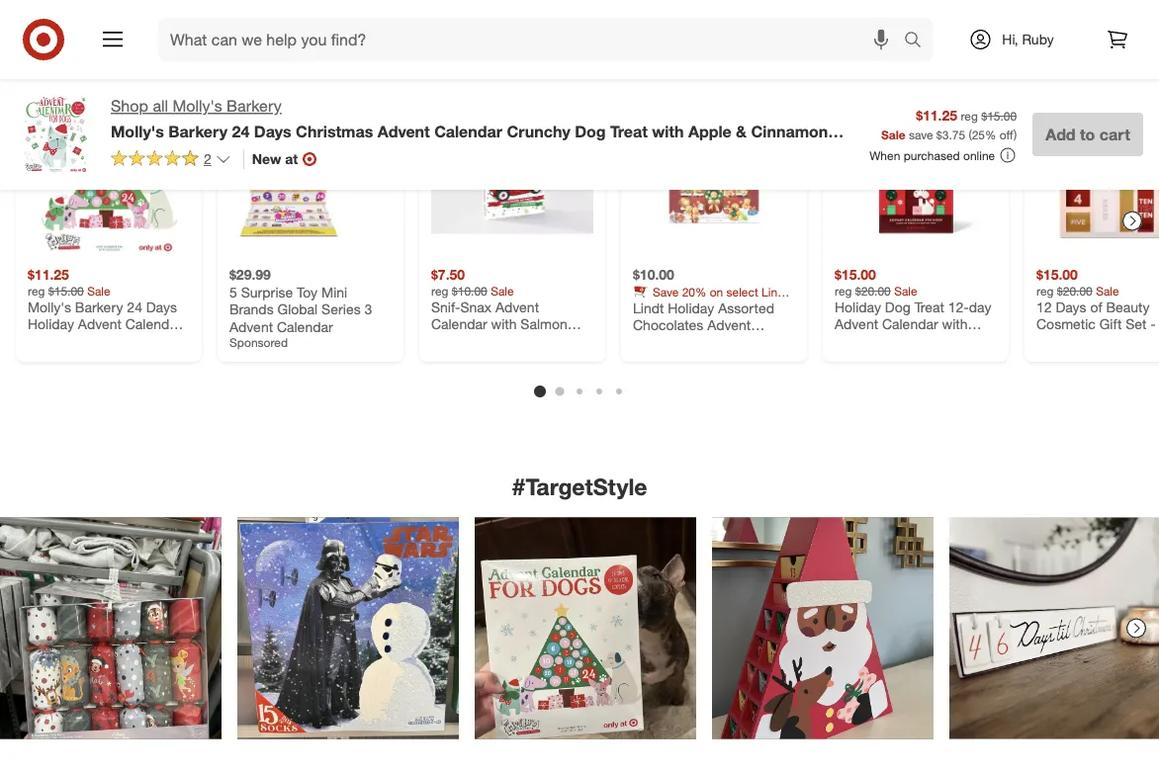 Task type: vqa. For each thing, say whether or not it's contained in the screenshot.
the with within the Shop all Molly's Barkery Molly's Barkery 24 Days Christmas Advent Calendar Crunchy Dog Treat with Apple & Cinnamon Flavor - 8.64oz
yes



Task type: describe. For each thing, give the bounding box(es) containing it.
$15.00 inside $11.25 reg $15.00 sale save $ 3.75 ( 25 % off )
[[982, 108, 1017, 123]]

$20.00 for $15.00 reg $20.00 sale
[[856, 284, 891, 299]]

25
[[972, 127, 985, 142]]

assorted
[[718, 300, 775, 317]]

$11.25 reg $15.00 sale save $ 3.75 ( 25 % off )
[[881, 106, 1017, 142]]

lindt holiday assorted chocolates advent calendar - 4.5oz image
[[633, 92, 795, 255]]

save 20% on select lindt & ghirardelli chocolate
[[633, 285, 789, 314]]

purchased
[[904, 148, 960, 163]]

12
[[1037, 299, 1052, 316]]

2 user image by @theyoungwife_ image from the left
[[237, 518, 459, 740]]

more
[[488, 32, 543, 60]]

save
[[909, 127, 933, 142]]

when
[[870, 148, 901, 163]]

brands
[[230, 301, 274, 318]]

global
[[278, 301, 318, 318]]

image of molly's barkery 24 days christmas advent calendar crunchy dog treat with apple & cinnamon flavor - 8.64oz image
[[16, 95, 95, 174]]

5 surprise toy mini brands global series 3 advent calendar image
[[230, 92, 392, 255]]

reg for save
[[961, 108, 978, 123]]

calendar inside shop all molly's barkery molly's barkery 24 days christmas advent calendar crunchy dog treat with apple & cinnamon flavor - 8.64oz
[[434, 122, 503, 141]]

snif-snax advent calendar with salmon flavor cat treats - 5.11oz image
[[431, 92, 594, 255]]

$11.25 for $11.25 reg $15.00 sale
[[28, 266, 69, 284]]

add to cart button
[[1033, 113, 1144, 156]]

$11.25 for $11.25 reg $15.00 sale save $ 3.75 ( 25 % off )
[[916, 106, 958, 124]]

advent inside shop all molly's barkery molly's barkery 24 days christmas advent calendar crunchy dog treat with apple & cinnamon flavor - 8.64oz
[[378, 122, 430, 141]]

advent inside '$29.99 5 surprise toy mini brands global series 3 advent calendar sponsored'
[[230, 318, 273, 336]]

user image by @breeklipfel image
[[950, 518, 1159, 740]]

5
[[230, 284, 237, 301]]

all
[[153, 96, 168, 116]]

8.64oz
[[172, 141, 221, 161]]

$29.99
[[230, 266, 271, 284]]

search
[[895, 32, 943, 51]]

days inside shop all molly's barkery molly's barkery 24 days christmas advent calendar crunchy dog treat with apple & cinnamon flavor - 8.64oz
[[254, 122, 292, 141]]

sale for 12
[[1096, 284, 1120, 299]]

off
[[1000, 127, 1014, 142]]

reg for 12
[[1037, 284, 1054, 299]]

- inside shop all molly's barkery molly's barkery 24 days christmas advent calendar crunchy dog treat with apple & cinnamon flavor - 8.64oz
[[161, 141, 168, 161]]

lindt inside lindt holiday assorted chocolates advent calendar - 4.5oz
[[633, 300, 664, 317]]

holiday
[[668, 300, 715, 317]]

select
[[727, 285, 759, 300]]

1 vertical spatial molly's
[[111, 122, 164, 141]]

hi, ruby
[[1002, 31, 1054, 48]]

with inside $7.50 reg $10.00 sale snif-snax advent calendar with salmon flavor cat treats - 5.11oz
[[491, 316, 517, 333]]

treat
[[610, 122, 648, 141]]

chocolate
[[701, 300, 753, 314]]

sale inside $15.00 reg $20.00 sale
[[894, 284, 918, 299]]

- inside lindt holiday assorted chocolates advent calendar - 4.5oz
[[693, 334, 698, 352]]

1 horizontal spatial $10.00
[[633, 266, 675, 284]]

hi,
[[1002, 31, 1019, 48]]

set
[[1126, 316, 1147, 333]]

calendar inside '$29.99 5 surprise toy mini brands global series 3 advent calendar sponsored'
[[277, 318, 333, 336]]

molly's barkery 24 days holiday advent calendar crunchy dog treat with cinnamon & apple flavor - 8.64oz image
[[28, 92, 190, 255]]

$10.00 inside $7.50 reg $10.00 sale snif-snax advent calendar with salmon flavor cat treats - 5.11oz
[[452, 284, 488, 299]]

12 days of beauty cosmetic gift set - 12ct image
[[1037, 92, 1159, 255]]

new at
[[252, 150, 298, 168]]

sponsored
[[230, 336, 288, 351]]

user image by @chocolatenchildren image
[[712, 518, 934, 740]]

add
[[1046, 125, 1076, 144]]

snif-
[[431, 299, 461, 316]]

20%
[[682, 285, 707, 300]]

mini
[[322, 284, 347, 301]]

$7.50
[[431, 266, 465, 284]]

ghirardelli
[[644, 300, 698, 314]]

calendar inside $7.50 reg $10.00 sale snif-snax advent calendar with salmon flavor cat treats - 5.11oz
[[431, 316, 487, 333]]

- inside $15.00 reg $20.00 sale 12 days of beauty cosmetic gift set -
[[1151, 316, 1156, 333]]

$15.00 inside $15.00 reg $20.00 sale
[[835, 266, 876, 284]]



Task type: locate. For each thing, give the bounding box(es) containing it.
reg inside $15.00 reg $20.00 sale 12 days of beauty cosmetic gift set -
[[1037, 284, 1054, 299]]

flavor left cat
[[431, 333, 469, 351]]

0 vertical spatial barkery
[[227, 96, 282, 116]]

1 horizontal spatial to
[[1080, 125, 1096, 144]]

3.75
[[943, 127, 966, 142]]

gift
[[1100, 316, 1122, 333]]

$11.25 inside $11.25 reg $15.00 sale save $ 3.75 ( 25 % off )
[[916, 106, 958, 124]]

$15.00 inside $15.00 reg $20.00 sale 12 days of beauty cosmetic gift set -
[[1037, 266, 1078, 284]]

shop
[[111, 96, 148, 116]]

with inside shop all molly's barkery molly's barkery 24 days christmas advent calendar crunchy dog treat with apple & cinnamon flavor - 8.64oz
[[652, 122, 684, 141]]

on
[[710, 285, 723, 300]]

1 horizontal spatial user image by @theyoungwife_ image
[[237, 518, 459, 740]]

1 horizontal spatial days
[[1056, 299, 1087, 316]]

reg inside $15.00 reg $20.00 sale
[[835, 284, 852, 299]]

cosmetic
[[1037, 316, 1096, 333]]

days left of
[[1056, 299, 1087, 316]]

$11.25 inside $11.25 reg $15.00 sale
[[28, 266, 69, 284]]

$
[[937, 127, 943, 142]]

beauty
[[1106, 299, 1150, 316]]

1 horizontal spatial $11.25
[[916, 106, 958, 124]]

- left 4.5oz
[[693, 334, 698, 352]]

0 vertical spatial &
[[736, 122, 747, 141]]

-
[[161, 141, 168, 161], [1151, 316, 1156, 333], [539, 333, 544, 351], [693, 334, 698, 352]]

3
[[365, 301, 372, 318]]

save
[[653, 285, 679, 300]]

(
[[969, 127, 972, 142]]

reg inside $11.25 reg $15.00 sale
[[28, 284, 45, 299]]

1 vertical spatial &
[[633, 300, 641, 314]]

when purchased online
[[870, 148, 995, 163]]

#targetstyle
[[512, 473, 648, 501]]

$15.00
[[982, 108, 1017, 123], [835, 266, 876, 284], [1037, 266, 1078, 284], [48, 284, 84, 299]]

1 horizontal spatial $20.00
[[1057, 284, 1093, 299]]

1 vertical spatial $11.25
[[28, 266, 69, 284]]

0 horizontal spatial $10.00
[[452, 284, 488, 299]]

advent down chocolate
[[708, 317, 751, 334]]

0 horizontal spatial $11.25
[[28, 266, 69, 284]]

calendar inside lindt holiday assorted chocolates advent calendar - 4.5oz
[[633, 334, 689, 352]]

0 horizontal spatial user image by @theyoungwife_ image
[[0, 518, 222, 740]]

lindt holiday assorted chocolates advent calendar - 4.5oz
[[633, 300, 775, 352]]

& left save on the top right of the page
[[633, 300, 641, 314]]

2 $20.00 from the left
[[1057, 284, 1093, 299]]

crunchy
[[507, 122, 571, 141]]

user image by @theyoungwife_ image
[[0, 518, 222, 740], [237, 518, 459, 740]]

sale for snif-
[[491, 284, 514, 299]]

$15.00 reg $20.00 sale
[[835, 266, 918, 299]]

0 vertical spatial flavor
[[111, 141, 157, 161]]

days
[[254, 122, 292, 141], [1056, 299, 1087, 316]]

shop all molly's barkery molly's barkery 24 days christmas advent calendar crunchy dog treat with apple & cinnamon flavor - 8.64oz
[[111, 96, 828, 161]]

0 horizontal spatial days
[[254, 122, 292, 141]]

ruby
[[1022, 31, 1054, 48]]

0 horizontal spatial with
[[491, 316, 517, 333]]

at
[[285, 150, 298, 168]]

advent up treats
[[496, 299, 539, 316]]

1 vertical spatial with
[[491, 316, 517, 333]]

0 vertical spatial days
[[254, 122, 292, 141]]

$11.25
[[916, 106, 958, 124], [28, 266, 69, 284]]

lindt inside save 20% on select lindt & ghirardelli chocolate
[[762, 285, 789, 300]]

treats
[[498, 333, 535, 351]]

0 horizontal spatial to
[[550, 32, 572, 60]]

cart
[[1100, 125, 1131, 144]]

molly's
[[173, 96, 222, 116], [111, 122, 164, 141]]

1 horizontal spatial flavor
[[431, 333, 469, 351]]

flavor inside $7.50 reg $10.00 sale snif-snax advent calendar with salmon flavor cat treats - 5.11oz
[[431, 333, 469, 351]]

$10.00 up cat
[[452, 284, 488, 299]]

0 vertical spatial with
[[652, 122, 684, 141]]

- right treats
[[539, 333, 544, 351]]

0 vertical spatial $11.25
[[916, 106, 958, 124]]

lindt left holiday
[[633, 300, 664, 317]]

more to consider
[[488, 32, 672, 60]]

1 vertical spatial flavor
[[431, 333, 469, 351]]

advent inside lindt holiday assorted chocolates advent calendar - 4.5oz
[[708, 317, 751, 334]]

advent right christmas
[[378, 122, 430, 141]]

with left 'salmon'
[[491, 316, 517, 333]]

cinnamon
[[751, 122, 828, 141]]

holiday dog treat 12-day advent calendar with apple, peanut butter & cinnamon flavor – 8.49oz/6ct - wondershop™ image
[[835, 92, 997, 255]]

2
[[204, 150, 212, 168]]

to right add
[[1080, 125, 1096, 144]]

with
[[652, 122, 684, 141], [491, 316, 517, 333]]

%
[[985, 127, 997, 142]]

dog
[[575, 122, 606, 141]]

24
[[232, 122, 250, 141]]

0 horizontal spatial $20.00
[[856, 284, 891, 299]]

calendar left crunchy
[[434, 122, 503, 141]]

to right more
[[550, 32, 572, 60]]

barkery
[[227, 96, 282, 116], [168, 122, 228, 141]]

$20.00 for $15.00 reg $20.00 sale 12 days of beauty cosmetic gift set -
[[1057, 284, 1093, 299]]

lindt
[[762, 285, 789, 300], [633, 300, 664, 317]]

days up new at
[[254, 122, 292, 141]]

barkery up 8.64oz
[[168, 122, 228, 141]]

of
[[1091, 299, 1103, 316]]

with right treat
[[652, 122, 684, 141]]

user image by @pennyblossom_bully image
[[475, 518, 696, 740]]

sale inside $11.25 reg $15.00 sale save $ 3.75 ( 25 % off )
[[881, 127, 906, 142]]

$10.00
[[633, 266, 675, 284], [452, 284, 488, 299]]

advent inside $7.50 reg $10.00 sale snif-snax advent calendar with salmon flavor cat treats - 5.11oz
[[496, 299, 539, 316]]

& inside shop all molly's barkery molly's barkery 24 days christmas advent calendar crunchy dog treat with apple & cinnamon flavor - 8.64oz
[[736, 122, 747, 141]]

1 $20.00 from the left
[[856, 284, 891, 299]]

calendar down the $7.50
[[431, 316, 487, 333]]

$20.00
[[856, 284, 891, 299], [1057, 284, 1093, 299]]

0 horizontal spatial molly's
[[111, 122, 164, 141]]

sale
[[881, 127, 906, 142], [87, 284, 110, 299], [491, 284, 514, 299], [894, 284, 918, 299], [1096, 284, 1120, 299]]

5.11oz
[[548, 333, 589, 351]]

reg
[[961, 108, 978, 123], [28, 284, 45, 299], [431, 284, 449, 299], [835, 284, 852, 299], [1037, 284, 1054, 299]]

reg inside $7.50 reg $10.00 sale snif-snax advent calendar with salmon flavor cat treats - 5.11oz
[[431, 284, 449, 299]]

0 horizontal spatial &
[[633, 300, 641, 314]]

salmon
[[521, 316, 568, 333]]

1 vertical spatial to
[[1080, 125, 1096, 144]]

advent
[[378, 122, 430, 141], [496, 299, 539, 316], [708, 317, 751, 334], [230, 318, 273, 336]]

$20.00 inside $15.00 reg $20.00 sale
[[856, 284, 891, 299]]

christmas
[[296, 122, 373, 141]]

to
[[550, 32, 572, 60], [1080, 125, 1096, 144]]

calendar down ghirardelli
[[633, 334, 689, 352]]

1 horizontal spatial lindt
[[762, 285, 789, 300]]

barkery up 24
[[227, 96, 282, 116]]

flavor down "shop"
[[111, 141, 157, 161]]

$20.00 inside $15.00 reg $20.00 sale 12 days of beauty cosmetic gift set -
[[1057, 284, 1093, 299]]

$11.25 reg $15.00 sale
[[28, 266, 110, 299]]

molly's right all at top left
[[173, 96, 222, 116]]

consider
[[578, 32, 672, 60]]

& right "apple"
[[736, 122, 747, 141]]

reg inside $11.25 reg $15.00 sale save $ 3.75 ( 25 % off )
[[961, 108, 978, 123]]

0 horizontal spatial lindt
[[633, 300, 664, 317]]

sale for save
[[881, 127, 906, 142]]

1 vertical spatial barkery
[[168, 122, 228, 141]]

lindt right select
[[762, 285, 789, 300]]

to inside button
[[1080, 125, 1096, 144]]

$15.00 reg $20.00 sale 12 days of beauty cosmetic gift set -
[[1037, 266, 1159, 333]]

0 vertical spatial molly's
[[173, 96, 222, 116]]

new
[[252, 150, 281, 168]]

calendar down toy
[[277, 318, 333, 336]]

4.5oz
[[702, 334, 736, 352]]

sale inside $11.25 reg $15.00 sale
[[87, 284, 110, 299]]

&
[[736, 122, 747, 141], [633, 300, 641, 314]]

0 horizontal spatial flavor
[[111, 141, 157, 161]]

$7.50 reg $10.00 sale snif-snax advent calendar with salmon flavor cat treats - 5.11oz
[[431, 266, 589, 351]]

series
[[322, 301, 361, 318]]

$10.00 up save on the top right of the page
[[633, 266, 675, 284]]

surprise
[[241, 284, 293, 301]]

1 horizontal spatial &
[[736, 122, 747, 141]]

calendar
[[434, 122, 503, 141], [431, 316, 487, 333], [277, 318, 333, 336], [633, 334, 689, 352]]

1 user image by @theyoungwife_ image from the left
[[0, 518, 222, 740]]

)
[[1014, 127, 1017, 142]]

flavor inside shop all molly's barkery molly's barkery 24 days christmas advent calendar crunchy dog treat with apple & cinnamon flavor - 8.64oz
[[111, 141, 157, 161]]

- right set
[[1151, 316, 1156, 333]]

2 link
[[111, 149, 231, 172]]

What can we help you find? suggestions appear below search field
[[158, 18, 909, 61]]

toy
[[297, 284, 318, 301]]

advent down the surprise at the top of page
[[230, 318, 273, 336]]

search button
[[895, 18, 943, 65]]

sale inside $15.00 reg $20.00 sale 12 days of beauty cosmetic gift set -
[[1096, 284, 1120, 299]]

snax
[[461, 299, 492, 316]]

sale inside $7.50 reg $10.00 sale snif-snax advent calendar with salmon flavor cat treats - 5.11oz
[[491, 284, 514, 299]]

chocolates
[[633, 317, 704, 334]]

$15.00 inside $11.25 reg $15.00 sale
[[48, 284, 84, 299]]

$29.99 5 surprise toy mini brands global series 3 advent calendar sponsored
[[230, 266, 372, 351]]

cat
[[473, 333, 494, 351]]

1 horizontal spatial molly's
[[173, 96, 222, 116]]

1 horizontal spatial with
[[652, 122, 684, 141]]

0 vertical spatial to
[[550, 32, 572, 60]]

to for cart
[[1080, 125, 1096, 144]]

- left 8.64oz
[[161, 141, 168, 161]]

molly's down "shop"
[[111, 122, 164, 141]]

& inside save 20% on select lindt & ghirardelli chocolate
[[633, 300, 641, 314]]

add to cart
[[1046, 125, 1131, 144]]

flavor
[[111, 141, 157, 161], [431, 333, 469, 351]]

days inside $15.00 reg $20.00 sale 12 days of beauty cosmetic gift set -
[[1056, 299, 1087, 316]]

online
[[964, 148, 995, 163]]

to for consider
[[550, 32, 572, 60]]

reg for snif-
[[431, 284, 449, 299]]

1 vertical spatial days
[[1056, 299, 1087, 316]]

apple
[[688, 122, 732, 141]]

- inside $7.50 reg $10.00 sale snif-snax advent calendar with salmon flavor cat treats - 5.11oz
[[539, 333, 544, 351]]



